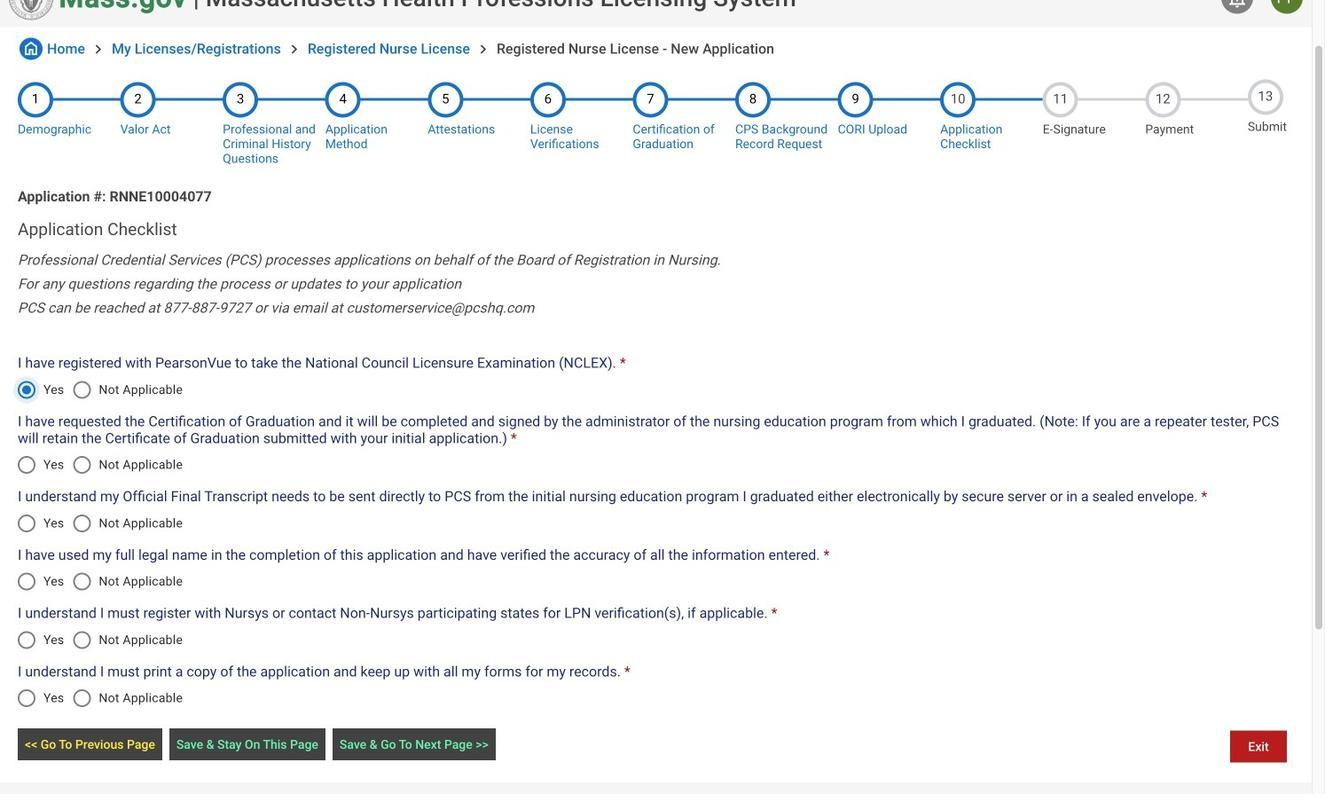 Task type: locate. For each thing, give the bounding box(es) containing it.
0 horizontal spatial no color image
[[20, 38, 43, 60]]

2 horizontal spatial no color image
[[475, 40, 492, 58]]

0 horizontal spatial no color image
[[286, 40, 303, 58]]

option group
[[8, 368, 192, 411], [8, 444, 192, 486], [8, 502, 192, 545], [8, 560, 192, 603], [8, 619, 192, 661], [8, 677, 192, 720]]

heading
[[206, 0, 797, 12], [18, 219, 1294, 239]]

no color image
[[20, 38, 43, 60], [90, 40, 107, 58], [475, 40, 492, 58]]

0 vertical spatial no color image
[[1227, 0, 1248, 8]]

1 horizontal spatial no color image
[[1227, 0, 1248, 8]]

2 option group from the top
[[8, 444, 192, 486]]

1 option group from the top
[[8, 368, 192, 411]]

0 vertical spatial heading
[[206, 0, 797, 12]]

no color image
[[1227, 0, 1248, 8], [286, 40, 303, 58]]

1 vertical spatial heading
[[18, 219, 1294, 239]]

4 option group from the top
[[8, 560, 192, 603]]

massachusetts state seal image
[[9, 0, 53, 20]]



Task type: vqa. For each thing, say whether or not it's contained in the screenshot.
left no color icon
yes



Task type: describe. For each thing, give the bounding box(es) containing it.
6 option group from the top
[[8, 677, 192, 720]]

5 option group from the top
[[8, 619, 192, 661]]

1 vertical spatial no color image
[[286, 40, 303, 58]]

1 horizontal spatial no color image
[[90, 40, 107, 58]]

3 option group from the top
[[8, 502, 192, 545]]



